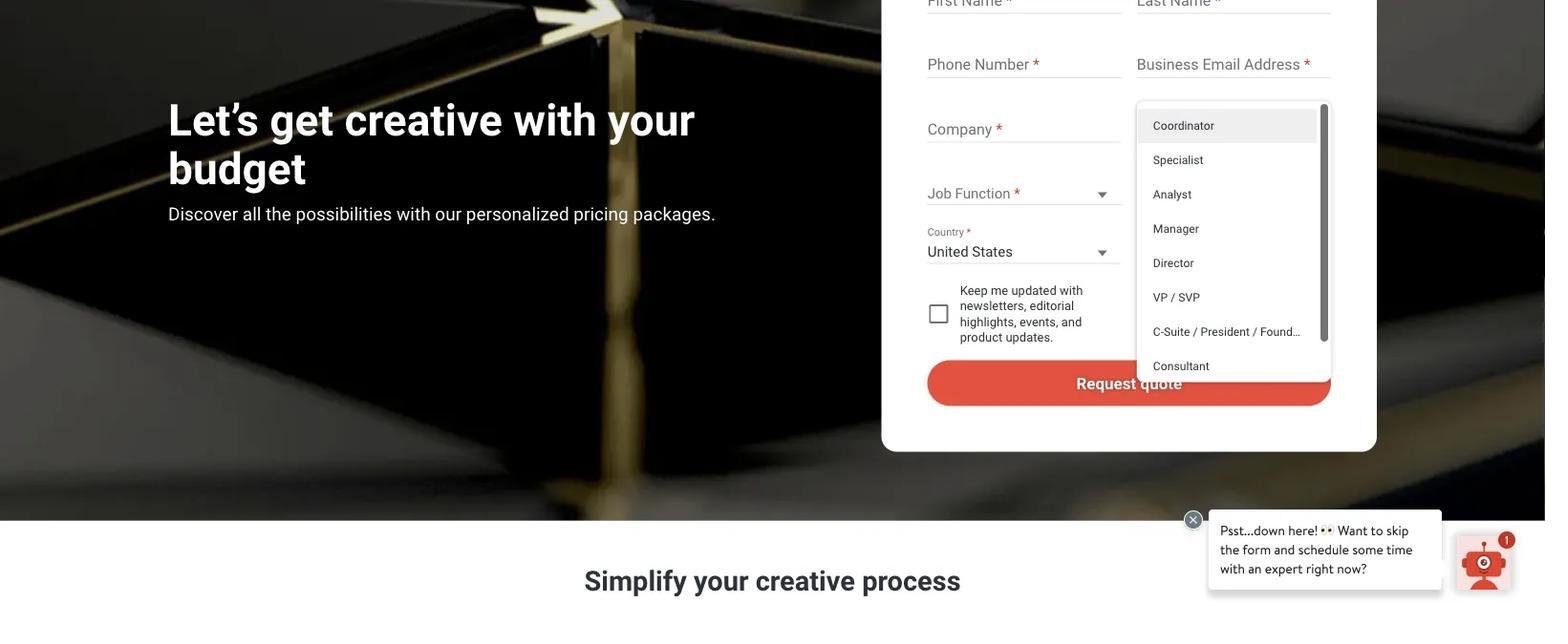 Task type: vqa. For each thing, say whether or not it's contained in the screenshot.
first Tab List from the top
no



Task type: locate. For each thing, give the bounding box(es) containing it.
with inside the let's get creative with your budget
[[513, 95, 597, 146]]

creative inside the let's get creative with your budget
[[344, 95, 503, 146]]

Phone Number text field
[[928, 55, 1122, 78]]

updates.
[[1006, 330, 1054, 345]]

Company text field
[[928, 120, 1122, 143]]

0 vertical spatial creative
[[344, 95, 503, 146]]

and
[[1061, 315, 1082, 329]]

let's
[[168, 95, 259, 146]]

quote
[[1140, 374, 1182, 393]]

budget
[[168, 143, 306, 194]]

0 vertical spatial with
[[513, 95, 597, 146]]

your inside the let's get creative with your budget
[[608, 95, 695, 146]]

Last Name text field
[[1137, 0, 1331, 14]]

1 vertical spatial your
[[694, 566, 749, 598]]

1 horizontal spatial creative
[[756, 566, 855, 598]]

keep me updated with newsletters, editorial highlights, events, and product updates.
[[960, 284, 1083, 345]]

product
[[960, 330, 1003, 345]]

1 vertical spatial creative
[[756, 566, 855, 598]]

your
[[608, 95, 695, 146], [694, 566, 749, 598]]

with
[[513, 95, 597, 146], [1060, 284, 1083, 298]]

highlights,
[[960, 315, 1016, 329]]

states
[[972, 244, 1013, 260]]

with for creative
[[513, 95, 597, 146]]

with inside keep me updated with newsletters, editorial highlights, events, and product updates.
[[1060, 284, 1083, 298]]

0 vertical spatial your
[[608, 95, 695, 146]]

request
[[1076, 374, 1136, 393]]

0 horizontal spatial creative
[[344, 95, 503, 146]]

get
[[270, 95, 333, 146]]

*
[[967, 226, 971, 238]]

1 vertical spatial with
[[1060, 284, 1083, 298]]

1 horizontal spatial with
[[1060, 284, 1083, 298]]

creative
[[344, 95, 503, 146], [756, 566, 855, 598]]

newsletters,
[[960, 299, 1027, 314]]

request quote button
[[928, 361, 1331, 407]]

updated
[[1011, 284, 1057, 298]]

united states
[[928, 244, 1013, 260]]

country
[[928, 226, 964, 238]]

0 horizontal spatial with
[[513, 95, 597, 146]]



Task type: describe. For each thing, give the bounding box(es) containing it.
creative for get
[[344, 95, 503, 146]]

First Name text field
[[928, 0, 1122, 14]]

country *
[[928, 226, 971, 238]]

request quote
[[1076, 374, 1182, 393]]

with for updated
[[1060, 284, 1083, 298]]

creative for your
[[756, 566, 855, 598]]

united
[[928, 244, 969, 260]]

process
[[862, 566, 961, 598]]

simplify your creative process
[[584, 566, 961, 598]]

let's get creative with your budget
[[168, 95, 695, 194]]

let's get creative with your budget banner
[[0, 0, 1545, 525]]

me
[[991, 284, 1008, 298]]

simplify
[[584, 566, 687, 598]]

keep
[[960, 284, 988, 298]]

events,
[[1020, 315, 1058, 329]]

editorial
[[1030, 299, 1074, 314]]

Business Email Address text field
[[1137, 55, 1331, 78]]



